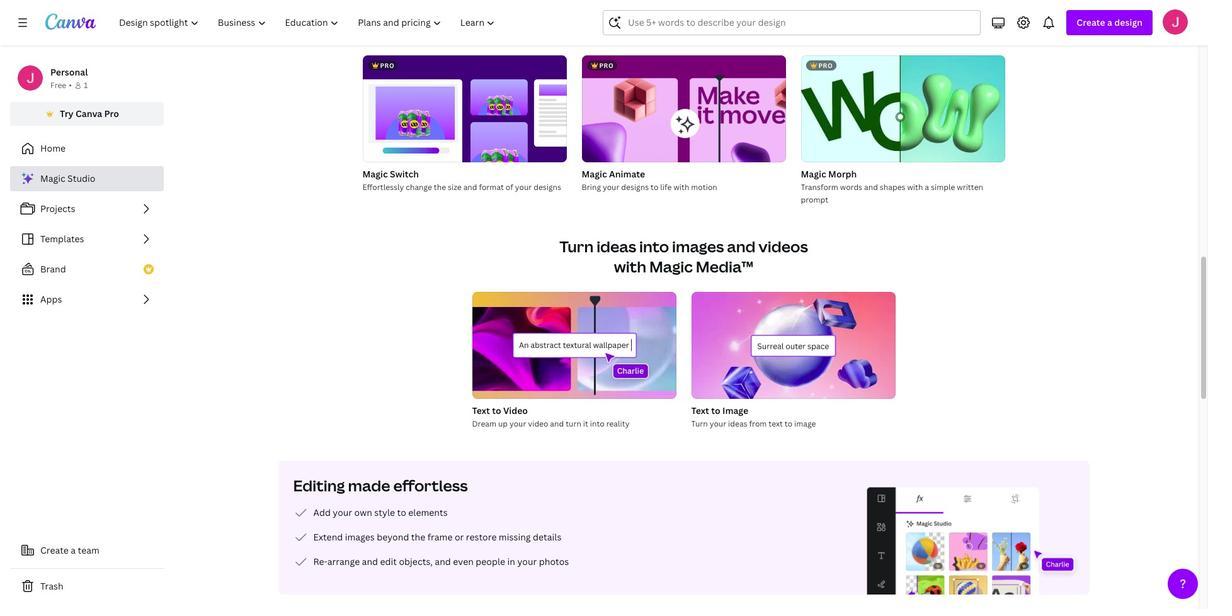 Task type: describe. For each thing, give the bounding box(es) containing it.
missing
[[499, 532, 531, 544]]

simple
[[931, 182, 955, 193]]

brand link
[[10, 257, 164, 282]]

magic morph group
[[801, 55, 1005, 207]]

bring
[[582, 182, 601, 193]]

your inside text to image turn your ideas from text to image
[[710, 419, 726, 430]]

free
[[50, 80, 66, 91]]

words
[[840, 182, 862, 193]]

templates link
[[10, 227, 164, 252]]

life
[[660, 182, 672, 193]]

brand
[[40, 263, 66, 275]]

and inside 'magic switch effortlessly change the size and format of your designs'
[[463, 182, 477, 193]]

to left image
[[711, 405, 720, 417]]

turn inside text to image turn your ideas from text to image
[[691, 419, 708, 430]]

templates
[[40, 233, 84, 245]]

prompt
[[801, 195, 828, 205]]

the inside list
[[411, 532, 425, 544]]

shapes
[[880, 182, 906, 193]]

text for text to video
[[472, 405, 490, 417]]

photos
[[539, 556, 569, 568]]

pro for switch
[[380, 61, 395, 70]]

and left the even
[[435, 556, 451, 568]]

text to image image
[[691, 292, 895, 399]]

restore
[[466, 532, 497, 544]]

format
[[479, 182, 504, 193]]

video
[[528, 419, 548, 430]]

magic morph image
[[801, 55, 1005, 163]]

pro group for magic animate
[[582, 55, 786, 163]]

design
[[1115, 16, 1143, 28]]

try canva pro
[[60, 108, 119, 120]]

your inside text to video dream up your video and turn it into reality
[[510, 419, 526, 430]]

size
[[448, 182, 462, 193]]

magic animate group
[[582, 55, 786, 194]]

frame
[[428, 532, 453, 544]]

try canva pro button
[[10, 102, 164, 126]]

with for magic morph transform words and shapes with a simple written prompt
[[907, 182, 923, 193]]

beyond
[[377, 532, 409, 544]]

of
[[506, 182, 513, 193]]

to inside list
[[397, 507, 406, 519]]

with for turn ideas into images and videos with magic media™
[[614, 256, 646, 277]]

free •
[[50, 80, 72, 91]]

apps link
[[10, 287, 164, 312]]

your inside 'magic switch effortlessly change the size and format of your designs'
[[515, 182, 532, 193]]

magic for magic animate
[[582, 168, 607, 180]]

image
[[723, 405, 748, 417]]

turn inside turn ideas into images and videos with magic media™
[[559, 236, 594, 257]]

text to video image
[[472, 292, 676, 399]]

add
[[313, 507, 331, 519]]

projects
[[40, 203, 75, 215]]

home link
[[10, 136, 164, 161]]

create a design
[[1077, 16, 1143, 28]]

list containing add your own style to elements
[[293, 506, 569, 570]]

up
[[498, 419, 508, 430]]

image
[[794, 419, 816, 430]]

try
[[60, 108, 73, 120]]

a for team
[[71, 545, 76, 557]]

to inside text to video dream up your video and turn it into reality
[[492, 405, 501, 417]]

text for text to image
[[691, 405, 709, 417]]

it
[[583, 419, 588, 430]]

designs inside 'magic switch effortlessly change the size and format of your designs'
[[534, 182, 561, 193]]

to right text at right bottom
[[785, 419, 793, 430]]

turn ideas into images and videos with magic media™
[[559, 236, 808, 277]]

the inside 'magic switch effortlessly change the size and format of your designs'
[[434, 182, 446, 193]]

magic animate image
[[582, 55, 786, 163]]

transform
[[801, 182, 838, 193]]

turn
[[566, 419, 581, 430]]

pro
[[104, 108, 119, 120]]

magic studio link
[[10, 166, 164, 191]]

group for text to image
[[691, 292, 895, 399]]

re-arrange and edit objects, and even people in your photos
[[313, 556, 569, 568]]

and inside turn ideas into images and videos with magic media™
[[727, 236, 756, 257]]

to inside magic animate bring your designs to life with motion
[[651, 182, 659, 193]]

add your own style to elements
[[313, 507, 448, 519]]

text
[[769, 419, 783, 430]]

pro group for magic switch
[[363, 55, 567, 163]]

effortless
[[393, 476, 468, 496]]

Search search field
[[628, 11, 956, 35]]

create for create a team
[[40, 545, 69, 557]]

magic studio
[[40, 173, 95, 185]]

images inside list
[[345, 532, 375, 544]]

into inside turn ideas into images and videos with magic media™
[[639, 236, 669, 257]]

dream
[[472, 419, 496, 430]]

your right the add at left
[[333, 507, 352, 519]]

and inside text to video dream up your video and turn it into reality
[[550, 419, 564, 430]]

create a team
[[40, 545, 99, 557]]

magic switch group
[[363, 55, 567, 194]]

editing made effortless
[[293, 476, 468, 496]]



Task type: vqa. For each thing, say whether or not it's contained in the screenshot.
the top Videos button
no



Task type: locate. For each thing, give the bounding box(es) containing it.
magic for magic morph
[[801, 168, 826, 180]]

ideas
[[597, 236, 636, 257], [728, 419, 747, 430]]

a inside button
[[71, 545, 76, 557]]

pro inside magic switch group
[[380, 61, 395, 70]]

your inside magic animate bring your designs to life with motion
[[603, 182, 619, 193]]

list
[[10, 166, 164, 312], [293, 506, 569, 570]]

0 horizontal spatial pro group
[[363, 55, 567, 163]]

projects link
[[10, 197, 164, 222]]

designs
[[534, 182, 561, 193], [621, 182, 649, 193]]

0 horizontal spatial group
[[472, 292, 676, 399]]

2 horizontal spatial pro group
[[801, 55, 1005, 163]]

1
[[84, 80, 88, 91]]

magic inside magic morph transform words and shapes with a simple written prompt
[[801, 168, 826, 180]]

to up up
[[492, 405, 501, 417]]

pro for morph
[[819, 61, 833, 70]]

1 horizontal spatial the
[[434, 182, 446, 193]]

studio
[[67, 173, 95, 185]]

to left life
[[651, 182, 659, 193]]

0 horizontal spatial the
[[411, 532, 425, 544]]

pro inside magic animate 'group'
[[599, 61, 614, 70]]

group
[[472, 292, 676, 399], [691, 292, 895, 399]]

text up dream
[[472, 405, 490, 417]]

magic morph transform words and shapes with a simple written prompt
[[801, 168, 983, 205]]

0 horizontal spatial turn
[[559, 236, 594, 257]]

2 text from the left
[[691, 405, 709, 417]]

re-
[[313, 556, 327, 568]]

to
[[651, 182, 659, 193], [492, 405, 501, 417], [711, 405, 720, 417], [785, 419, 793, 430], [397, 507, 406, 519]]

trash link
[[10, 574, 164, 600]]

home
[[40, 142, 66, 154]]

a left team
[[71, 545, 76, 557]]

create a design button
[[1067, 10, 1153, 35]]

magic up transform
[[801, 168, 826, 180]]

or
[[455, 532, 464, 544]]

2 pro from the left
[[599, 61, 614, 70]]

with
[[674, 182, 689, 193], [907, 182, 923, 193], [614, 256, 646, 277]]

a inside magic morph transform words and shapes with a simple written prompt
[[925, 182, 929, 193]]

pro inside the magic morph group
[[819, 61, 833, 70]]

1 designs from the left
[[534, 182, 561, 193]]

with inside magic animate bring your designs to life with motion
[[674, 182, 689, 193]]

your down image
[[710, 419, 726, 430]]

into
[[639, 236, 669, 257], [590, 419, 605, 430]]

and left videos
[[727, 236, 756, 257]]

1 horizontal spatial into
[[639, 236, 669, 257]]

to right style
[[397, 507, 406, 519]]

text inside text to video dream up your video and turn it into reality
[[472, 405, 490, 417]]

0 vertical spatial ideas
[[597, 236, 636, 257]]

change
[[406, 182, 432, 193]]

and left the edit
[[362, 556, 378, 568]]

reality
[[606, 419, 630, 430]]

pro group for magic morph
[[801, 55, 1005, 163]]

images down motion
[[672, 236, 724, 257]]

with inside turn ideas into images and videos with magic media™
[[614, 256, 646, 277]]

create left team
[[40, 545, 69, 557]]

your right in
[[517, 556, 537, 568]]

motion
[[691, 182, 717, 193]]

your
[[515, 182, 532, 193], [603, 182, 619, 193], [510, 419, 526, 430], [710, 419, 726, 430], [333, 507, 352, 519], [517, 556, 537, 568]]

media™
[[696, 256, 754, 277]]

your down video
[[510, 419, 526, 430]]

switch
[[390, 168, 419, 180]]

1 pro group from the left
[[363, 55, 567, 163]]

group for text to video
[[472, 292, 676, 399]]

2 pro group from the left
[[582, 55, 786, 163]]

0 vertical spatial images
[[672, 236, 724, 257]]

2 horizontal spatial with
[[907, 182, 923, 193]]

your right of
[[515, 182, 532, 193]]

0 horizontal spatial pro
[[380, 61, 395, 70]]

top level navigation element
[[111, 10, 506, 35]]

and right size
[[463, 182, 477, 193]]

text to image turn your ideas from text to image
[[691, 405, 816, 430]]

people
[[476, 556, 505, 568]]

1 horizontal spatial list
[[293, 506, 569, 570]]

into down life
[[639, 236, 669, 257]]

1 vertical spatial into
[[590, 419, 605, 430]]

1 group from the left
[[472, 292, 676, 399]]

magic switch effortlessly change the size and format of your designs
[[363, 168, 561, 193]]

objects,
[[399, 556, 433, 568]]

a
[[1107, 16, 1112, 28], [925, 182, 929, 193], [71, 545, 76, 557]]

3 pro from the left
[[819, 61, 833, 70]]

0 horizontal spatial a
[[71, 545, 76, 557]]

create a team button
[[10, 539, 164, 564]]

3 pro group from the left
[[801, 55, 1005, 163]]

designs down animate
[[621, 182, 649, 193]]

1 horizontal spatial designs
[[621, 182, 649, 193]]

1 vertical spatial the
[[411, 532, 425, 544]]

magic left media™ on the right top of the page
[[649, 256, 693, 277]]

0 horizontal spatial with
[[614, 256, 646, 277]]

and left turn
[[550, 419, 564, 430]]

2 vertical spatial a
[[71, 545, 76, 557]]

images down 'own' at bottom left
[[345, 532, 375, 544]]

morph
[[828, 168, 857, 180]]

in
[[507, 556, 515, 568]]

pro for animate
[[599, 61, 614, 70]]

None search field
[[603, 10, 981, 35]]

a left 'design'
[[1107, 16, 1112, 28]]

0 horizontal spatial text
[[472, 405, 490, 417]]

magic inside list
[[40, 173, 65, 185]]

create left 'design'
[[1077, 16, 1105, 28]]

ideas inside text to image turn your ideas from text to image
[[728, 419, 747, 430]]

a for design
[[1107, 16, 1112, 28]]

0 horizontal spatial designs
[[534, 182, 561, 193]]

text to image group
[[691, 292, 895, 431]]

with inside magic morph transform words and shapes with a simple written prompt
[[907, 182, 923, 193]]

own
[[354, 507, 372, 519]]

0 vertical spatial create
[[1077, 16, 1105, 28]]

1 horizontal spatial pro group
[[582, 55, 786, 163]]

create
[[1077, 16, 1105, 28], [40, 545, 69, 557]]

1 horizontal spatial text
[[691, 405, 709, 417]]

•
[[69, 80, 72, 91]]

1 vertical spatial images
[[345, 532, 375, 544]]

designs inside magic animate bring your designs to life with motion
[[621, 182, 649, 193]]

1 pro from the left
[[380, 61, 395, 70]]

1 horizontal spatial ideas
[[728, 419, 747, 430]]

text inside text to image turn your ideas from text to image
[[691, 405, 709, 417]]

0 vertical spatial a
[[1107, 16, 1112, 28]]

james peterson image
[[1163, 9, 1188, 35]]

and right the words
[[864, 182, 878, 193]]

magic inside magic animate bring your designs to life with motion
[[582, 168, 607, 180]]

images
[[672, 236, 724, 257], [345, 532, 375, 544]]

1 vertical spatial list
[[293, 506, 569, 570]]

text
[[472, 405, 490, 417], [691, 405, 709, 417]]

1 horizontal spatial a
[[925, 182, 929, 193]]

0 horizontal spatial into
[[590, 419, 605, 430]]

designs right of
[[534, 182, 561, 193]]

1 vertical spatial ideas
[[728, 419, 747, 430]]

animate
[[609, 168, 645, 180]]

video
[[503, 405, 528, 417]]

effortlessly
[[363, 182, 404, 193]]

details
[[533, 532, 562, 544]]

1 horizontal spatial create
[[1077, 16, 1105, 28]]

magic inside 'magic switch effortlessly change the size and format of your designs'
[[363, 168, 388, 180]]

editing
[[293, 476, 345, 496]]

magic
[[363, 168, 388, 180], [582, 168, 607, 180], [801, 168, 826, 180], [40, 173, 65, 185], [649, 256, 693, 277]]

into inside text to video dream up your video and turn it into reality
[[590, 419, 605, 430]]

0 horizontal spatial images
[[345, 532, 375, 544]]

made
[[348, 476, 390, 496]]

images inside turn ideas into images and videos with magic media™
[[672, 236, 724, 257]]

magic switch image
[[363, 55, 567, 163]]

1 vertical spatial create
[[40, 545, 69, 557]]

even
[[453, 556, 474, 568]]

your right bring
[[603, 182, 619, 193]]

create inside dropdown button
[[1077, 16, 1105, 28]]

turn
[[559, 236, 594, 257], [691, 419, 708, 430]]

apps
[[40, 294, 62, 306]]

magic inside turn ideas into images and videos with magic media™
[[649, 256, 693, 277]]

extend images beyond the frame or restore missing details
[[313, 532, 562, 544]]

and inside magic morph transform words and shapes with a simple written prompt
[[864, 182, 878, 193]]

1 horizontal spatial group
[[691, 292, 895, 399]]

list containing magic studio
[[10, 166, 164, 312]]

ideas inside turn ideas into images and videos with magic media™
[[597, 236, 636, 257]]

0 vertical spatial turn
[[559, 236, 594, 257]]

0 vertical spatial list
[[10, 166, 164, 312]]

text left image
[[691, 405, 709, 417]]

1 vertical spatial turn
[[691, 419, 708, 430]]

1 horizontal spatial turn
[[691, 419, 708, 430]]

written
[[957, 182, 983, 193]]

magic left studio
[[40, 173, 65, 185]]

elements
[[408, 507, 448, 519]]

extend
[[313, 532, 343, 544]]

the
[[434, 182, 446, 193], [411, 532, 425, 544]]

magic for magic switch
[[363, 168, 388, 180]]

turn down bring
[[559, 236, 594, 257]]

trash
[[40, 581, 63, 593]]

the left frame
[[411, 532, 425, 544]]

2 group from the left
[[691, 292, 895, 399]]

2 designs from the left
[[621, 182, 649, 193]]

into right it
[[590, 419, 605, 430]]

pro group
[[363, 55, 567, 163], [582, 55, 786, 163], [801, 55, 1005, 163]]

videos
[[759, 236, 808, 257]]

0 horizontal spatial list
[[10, 166, 164, 312]]

2 horizontal spatial pro
[[819, 61, 833, 70]]

1 text from the left
[[472, 405, 490, 417]]

create for create a design
[[1077, 16, 1105, 28]]

1 horizontal spatial images
[[672, 236, 724, 257]]

0 vertical spatial into
[[639, 236, 669, 257]]

style
[[374, 507, 395, 519]]

arrange
[[327, 556, 360, 568]]

text to video group
[[472, 292, 676, 431]]

create inside button
[[40, 545, 69, 557]]

0 horizontal spatial ideas
[[597, 236, 636, 257]]

magic up the effortlessly
[[363, 168, 388, 180]]

1 vertical spatial a
[[925, 182, 929, 193]]

and
[[463, 182, 477, 193], [864, 182, 878, 193], [727, 236, 756, 257], [550, 419, 564, 430], [362, 556, 378, 568], [435, 556, 451, 568]]

from
[[749, 419, 767, 430]]

1 horizontal spatial with
[[674, 182, 689, 193]]

team
[[78, 545, 99, 557]]

turn left "from"
[[691, 419, 708, 430]]

a inside dropdown button
[[1107, 16, 1112, 28]]

text to video dream up your video and turn it into reality
[[472, 405, 630, 430]]

a left the simple
[[925, 182, 929, 193]]

magic animate bring your designs to life with motion
[[582, 168, 717, 193]]

2 horizontal spatial a
[[1107, 16, 1112, 28]]

0 horizontal spatial create
[[40, 545, 69, 557]]

canva
[[76, 108, 102, 120]]

edit
[[380, 556, 397, 568]]

the left size
[[434, 182, 446, 193]]

personal
[[50, 66, 88, 78]]

0 vertical spatial the
[[434, 182, 446, 193]]

1 horizontal spatial pro
[[599, 61, 614, 70]]

magic up bring
[[582, 168, 607, 180]]



